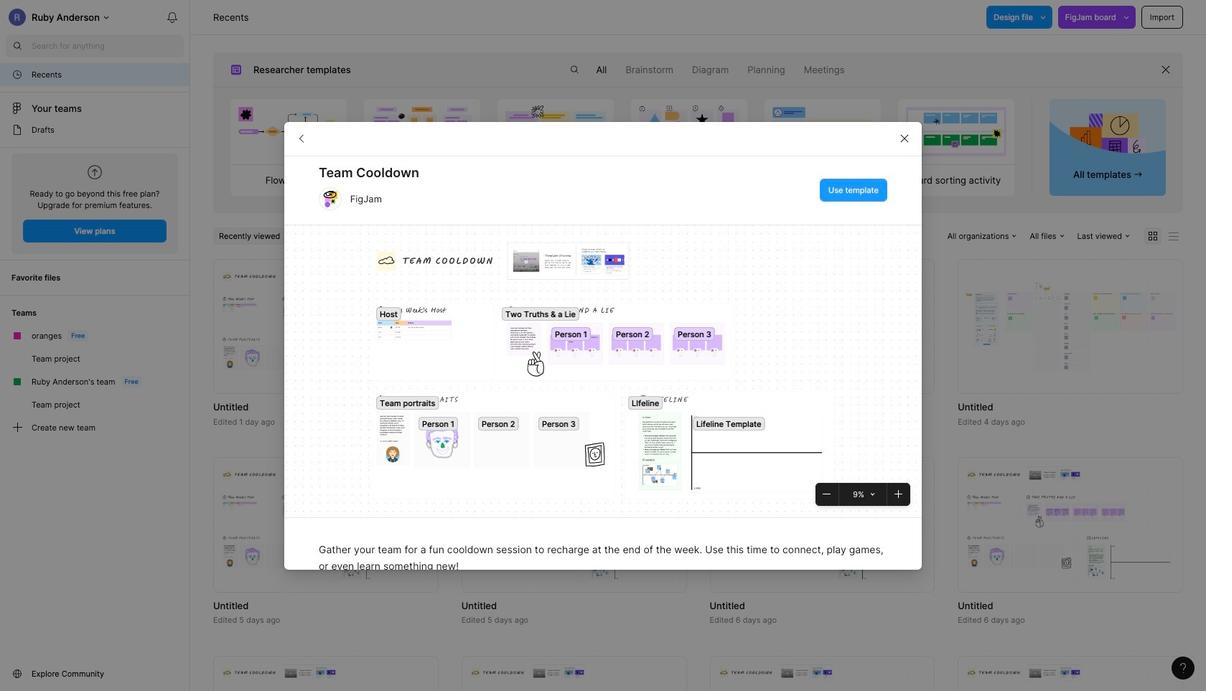 Task type: locate. For each thing, give the bounding box(es) containing it.
search 32 image up project retrospective image at the top of page
[[563, 58, 586, 81]]

0 vertical spatial search 32 image
[[6, 34, 29, 57]]

page 16 image
[[11, 124, 23, 136]]

1 vertical spatial search 32 image
[[563, 58, 586, 81]]

search 32 image up recent 16 image on the top left of page
[[6, 34, 29, 57]]

quarterly brainstorm image
[[364, 99, 480, 164]]

search 32 image
[[6, 34, 29, 57], [563, 58, 586, 81]]

bell 32 image
[[161, 6, 184, 29]]

dialog
[[284, 121, 922, 691]]

select zoom level image
[[871, 492, 875, 496]]

see all all templates image
[[1070, 113, 1146, 163]]

project retrospective image
[[498, 99, 614, 164]]

file thumbnail image
[[220, 268, 431, 385], [717, 268, 928, 385], [469, 282, 680, 371], [965, 282, 1176, 371], [220, 467, 431, 583], [469, 467, 680, 583], [717, 467, 928, 583], [965, 467, 1176, 583], [220, 665, 431, 691], [469, 665, 680, 691], [717, 665, 928, 691], [965, 665, 1176, 691]]



Task type: describe. For each thing, give the bounding box(es) containing it.
community 16 image
[[11, 668, 23, 680]]

0 horizontal spatial search 32 image
[[6, 34, 29, 57]]

recent 16 image
[[11, 69, 23, 80]]

1 horizontal spatial search 32 image
[[563, 58, 586, 81]]

brainstorm crazy 8s image
[[631, 99, 747, 164]]

user interview image
[[765, 99, 881, 164]]

card sorting activity image
[[898, 99, 1014, 164]]

flow chart image
[[231, 99, 346, 164]]

Search for anything text field
[[32, 40, 184, 52]]



Task type: vqa. For each thing, say whether or not it's contained in the screenshot.
search 32 icon
yes



